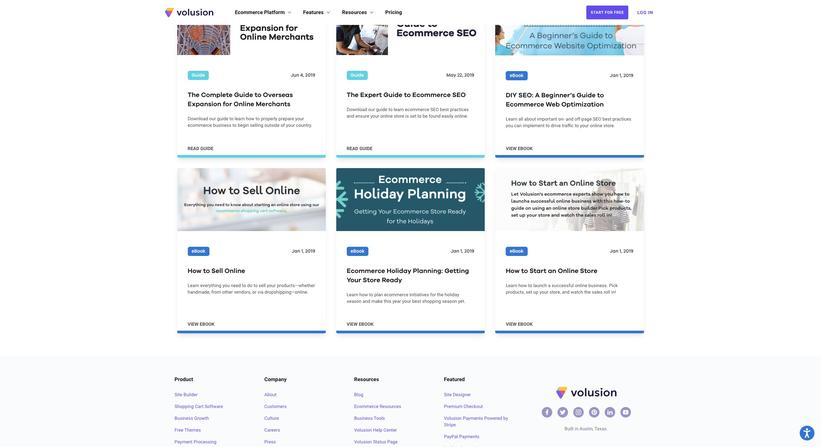 Task type: describe. For each thing, give the bounding box(es) containing it.
the expert guide to ecommerce seo image
[[337, 0, 485, 55]]

set inside learn how to launch a successful online business. pick products, set up your store, and watch the sales roll in!
[[526, 290, 533, 295]]

site designer link
[[444, 392, 519, 398]]

ecommerce inside download our guide to learn ecommerce seo best practices and ensure your online store is set to be found easily online.
[[405, 107, 430, 112]]

shopping
[[423, 299, 442, 304]]

ecommerce holiday planning: getting your store ready image
[[337, 168, 485, 231]]

jan for how to sell online
[[292, 249, 301, 254]]

your inside learn how to launch a successful online business. pick products, set up your store, and watch the sales roll in!
[[540, 290, 549, 295]]

2019 for diy seo: a beginner's guide to ecommerce web optimization
[[624, 73, 634, 78]]

how to sell online image
[[177, 168, 326, 231]]

online.
[[455, 114, 469, 119]]

processing
[[194, 440, 217, 445]]

jan 1, 2019 for diy seo: a beginner's guide to ecommerce web optimization
[[610, 73, 634, 78]]

start for free link
[[587, 6, 629, 19]]

jan for ecommerce holiday planning: getting your store ready
[[451, 249, 460, 254]]

2 vertical spatial resources
[[380, 404, 402, 410]]

start
[[530, 268, 547, 275]]

the complete guide to overseas expansion for online merchants
[[188, 92, 293, 108]]

ecommerce up the found
[[413, 92, 451, 99]]

diy seo: a beginner's guide to ecommerce web optimization
[[506, 92, 605, 108]]

can
[[515, 123, 522, 128]]

country.
[[296, 123, 313, 128]]

growth
[[194, 416, 209, 421]]

our for complete
[[209, 116, 216, 122]]

best inside download our guide to learn ecommerce seo best practices and ensure your online store is set to be found easily online.
[[440, 107, 449, 112]]

stripe
[[444, 423, 456, 428]]

to inside diy seo: a beginner's guide to ecommerce web optimization
[[598, 92, 605, 99]]

shopping cart software
[[175, 404, 223, 410]]

download for the expert guide to ecommerce seo
[[347, 107, 368, 112]]

read for the complete guide to overseas expansion for online merchants
[[188, 146, 199, 151]]

outside
[[265, 123, 280, 128]]

premium checkout link
[[444, 404, 519, 410]]

practices inside download our guide to learn ecommerce seo best practices and ensure your online store is set to be found easily online.
[[450, 107, 469, 112]]

view ebook button for ecommerce holiday planning: getting your store ready
[[347, 321, 374, 328]]

company
[[265, 377, 287, 383]]

successful
[[552, 283, 574, 289]]

to right do
[[254, 283, 258, 289]]

2019 for how to sell online
[[306, 249, 316, 254]]

1, for diy seo: a beginner's guide to ecommerce web optimization
[[620, 73, 623, 78]]

do
[[247, 283, 253, 289]]

all
[[519, 116, 524, 122]]

volusion payments powered by stripe link
[[444, 416, 519, 429]]

expansion
[[188, 101, 222, 108]]

drive
[[551, 123, 561, 128]]

site for featured
[[444, 393, 452, 398]]

sell
[[259, 283, 266, 289]]

best inside learn all about important on- and off-page seo best practices you can implement to drive traffic to your online store.
[[603, 116, 612, 122]]

online inside learn all about important on- and off-page seo best practices you can implement to drive traffic to your online store.
[[591, 123, 603, 128]]

22,
[[458, 73, 464, 78]]

business growth
[[175, 416, 209, 421]]

page
[[582, 116, 592, 122]]

2019 for how to start an online store
[[624, 249, 634, 254]]

prepare
[[279, 116, 294, 122]]

best inside the learn how to plan ecommerce initiatives for the holiday season and make this year your best shopping season yet.
[[413, 299, 421, 304]]

business.
[[589, 283, 609, 289]]

guide down business
[[201, 146, 214, 151]]

or
[[253, 290, 257, 295]]

log in
[[638, 10, 654, 15]]

site designer
[[444, 393, 471, 398]]

1, for how to sell online
[[302, 249, 304, 254]]

cart
[[195, 404, 204, 410]]

your right the of
[[286, 123, 295, 128]]

how to start an online store
[[506, 268, 598, 275]]

online inside the complete guide to overseas expansion for online merchants
[[234, 101, 255, 108]]

products,
[[506, 290, 525, 295]]

download our guide to learn ecommerce seo best practices and ensure your online store is set to be found easily online.
[[347, 107, 469, 119]]

features button
[[303, 9, 332, 16]]

premium checkout
[[444, 404, 483, 410]]

beginner's
[[542, 92, 576, 99]]

by
[[504, 416, 509, 421]]

via
[[258, 290, 264, 295]]

business growth link
[[175, 416, 249, 422]]

practices inside learn all about important on- and off-page seo best practices you can implement to drive traffic to your online store.
[[613, 116, 632, 122]]

view for how to sell online
[[188, 322, 199, 327]]

diy
[[506, 92, 517, 99]]

to down the expert guide to ecommerce seo
[[389, 107, 393, 112]]

pick
[[610, 283, 618, 289]]

1, for how to start an online store
[[620, 249, 623, 254]]

jan 1, 2019 for ecommerce holiday planning: getting your store ready
[[451, 249, 475, 254]]

blog link
[[355, 392, 429, 398]]

free themes
[[175, 428, 201, 433]]

open accessibe: accessibility options, statement and help image
[[804, 429, 812, 438]]

1, for ecommerce holiday planning: getting your store ready
[[461, 249, 464, 254]]

culture
[[265, 416, 279, 421]]

ecommerce platform
[[235, 9, 285, 15]]

payments for paypal
[[460, 435, 480, 440]]

the for the expert guide to ecommerce seo
[[347, 92, 359, 99]]

our for expert
[[369, 107, 375, 112]]

payment processing
[[175, 440, 217, 445]]

how to sell online
[[188, 268, 245, 275]]

learn for how to sell online
[[188, 283, 199, 289]]

pricing
[[386, 9, 402, 15]]

ecommerce for holiday
[[347, 268, 385, 275]]

free themes link
[[175, 427, 249, 434]]

plan
[[375, 292, 383, 298]]

jun 4, 2019
[[291, 73, 316, 78]]

0 vertical spatial seo
[[453, 92, 466, 99]]

you inside the learn everything you need to do to sell your products—whether handmade, from other vendors, or via dropshipping—online.
[[223, 283, 230, 289]]

page
[[388, 440, 398, 445]]

how for ecommerce holiday planning: getting your store ready
[[360, 292, 368, 298]]

business tools
[[355, 416, 385, 421]]

resources inside dropdown button
[[342, 9, 367, 15]]

business tools link
[[355, 416, 429, 422]]

your inside the learn how to plan ecommerce initiatives for the holiday season and make this year your best shopping season yet.
[[403, 299, 411, 304]]

store.
[[604, 123, 616, 128]]

planning:
[[413, 268, 443, 275]]

blog
[[355, 393, 364, 398]]

is
[[406, 114, 409, 119]]

you inside learn all about important on- and off-page seo best practices you can implement to drive traffic to your online store.
[[506, 123, 514, 128]]

off-
[[575, 116, 582, 122]]

selling
[[250, 123, 264, 128]]

store
[[394, 114, 405, 119]]

yet.
[[459, 299, 466, 304]]

roll
[[604, 290, 611, 295]]

learn for diy seo: a beginner's guide to ecommerce web optimization
[[506, 116, 518, 122]]

2019 for the expert guide to ecommerce seo
[[465, 73, 475, 78]]

and inside learn all about important on- and off-page seo best practices you can implement to drive traffic to your online store.
[[566, 116, 574, 122]]

to up selling
[[256, 116, 260, 122]]

status
[[373, 440, 387, 445]]

volusion help center link
[[355, 427, 429, 434]]

in
[[575, 427, 579, 432]]

pinterest image
[[591, 410, 598, 416]]

volusion for volusion status page
[[355, 440, 372, 445]]

guide inside the complete guide to overseas expansion for online merchants
[[234, 92, 253, 99]]

guide down ensure
[[360, 146, 373, 151]]

pricing link
[[386, 9, 402, 16]]

customers link
[[265, 404, 339, 410]]

tools
[[374, 416, 385, 421]]

a
[[549, 283, 551, 289]]

powered
[[485, 416, 503, 421]]

diy seo: a beginner's guide to ecommerce web optimization image
[[496, 0, 645, 55]]

seo inside learn all about important on- and off-page seo best practices you can implement to drive traffic to your online store.
[[593, 116, 602, 122]]

how for how to start an online store
[[519, 283, 528, 289]]

start for free
[[591, 10, 625, 15]]

platform
[[264, 9, 285, 15]]

from
[[212, 290, 221, 295]]

ensure
[[356, 114, 370, 119]]

the inside learn how to launch a successful online business. pick products, set up your store, and watch the sales roll in!
[[585, 290, 591, 295]]

of
[[281, 123, 285, 128]]

log in link
[[634, 5, 658, 20]]

for
[[606, 10, 613, 15]]

expert
[[361, 92, 382, 99]]

on-
[[559, 116, 565, 122]]

getting
[[445, 268, 470, 275]]

and inside learn how to launch a successful online business. pick products, set up your store, and watch the sales roll in!
[[563, 290, 570, 295]]

paypal
[[444, 435, 458, 440]]



Task type: locate. For each thing, give the bounding box(es) containing it.
1 vertical spatial seo
[[431, 107, 439, 112]]

store for your
[[363, 277, 381, 284]]

ecommerce for resources
[[355, 404, 379, 410]]

2019 for ecommerce holiday planning: getting your store ready
[[465, 249, 475, 254]]

merchants
[[256, 101, 291, 108]]

0 horizontal spatial seo
[[431, 107, 439, 112]]

volusion left status
[[355, 440, 372, 445]]

seo down 22,
[[453, 92, 466, 99]]

0 horizontal spatial read
[[188, 146, 199, 151]]

our inside download our guide to learn ecommerce seo best practices and ensure your online store is set to be found easily online.
[[369, 107, 375, 112]]

ecommerce inside ecommerce holiday planning: getting your store ready
[[347, 268, 385, 275]]

how inside learn how to launch a successful online business. pick products, set up your store, and watch the sales roll in!
[[519, 283, 528, 289]]

careers link
[[265, 427, 339, 434]]

to inside the complete guide to overseas expansion for online merchants
[[255, 92, 262, 99]]

and
[[347, 114, 355, 119], [566, 116, 574, 122], [563, 290, 570, 295], [363, 299, 371, 304]]

to left plan
[[369, 292, 374, 298]]

your
[[347, 277, 362, 284]]

the inside the complete guide to overseas expansion for online merchants
[[188, 92, 200, 99]]

1 horizontal spatial read guide button
[[347, 145, 373, 152]]

learn inside download our guide to learn ecommerce seo best practices and ensure your online store is set to be found easily online.
[[394, 107, 404, 112]]

ecommerce holiday planning: getting your store ready
[[347, 268, 470, 284]]

ecommerce for platform
[[235, 9, 263, 15]]

payments down checkout
[[463, 416, 484, 421]]

1 horizontal spatial learn
[[394, 107, 404, 112]]

learn up begin at top
[[235, 116, 245, 122]]

how up products,
[[519, 283, 528, 289]]

business left tools
[[355, 416, 373, 421]]

0 horizontal spatial how
[[188, 268, 202, 275]]

0 horizontal spatial set
[[410, 114, 417, 119]]

dropshipping—online.
[[265, 290, 309, 295]]

download down expansion
[[188, 116, 208, 122]]

view ebook button for how to sell online
[[188, 321, 215, 328]]

store inside ecommerce holiday planning: getting your store ready
[[363, 277, 381, 284]]

1 horizontal spatial online
[[576, 283, 588, 289]]

ecommerce down expansion
[[188, 123, 212, 128]]

2 vertical spatial how
[[360, 292, 368, 298]]

learn up 'store'
[[394, 107, 404, 112]]

0 vertical spatial online
[[381, 114, 393, 119]]

2 horizontal spatial best
[[603, 116, 612, 122]]

in
[[649, 10, 654, 15]]

how to start an online store image
[[496, 168, 645, 231]]

view ebook down can
[[506, 146, 533, 151]]

0 horizontal spatial site
[[175, 393, 182, 398]]

make
[[372, 299, 383, 304]]

1 read guide from the left
[[188, 146, 214, 151]]

0 vertical spatial practices
[[450, 107, 469, 112]]

to left be
[[418, 114, 422, 119]]

payment processing link
[[175, 439, 249, 446]]

guide up complete
[[192, 73, 205, 78]]

2 read from the left
[[347, 146, 359, 151]]

1 how from the left
[[188, 268, 202, 275]]

built
[[565, 427, 574, 432]]

0 horizontal spatial learn
[[235, 116, 245, 122]]

set right is
[[410, 114, 417, 119]]

instagram image
[[576, 410, 582, 416]]

download
[[347, 107, 368, 112], [188, 116, 208, 122]]

0 vertical spatial set
[[410, 114, 417, 119]]

shopping
[[175, 404, 194, 410]]

site
[[175, 393, 182, 398], [444, 393, 452, 398]]

volusion help center
[[355, 428, 397, 433]]

ecommerce inside diy seo: a beginner's guide to ecommerce web optimization
[[506, 101, 545, 108]]

to left start
[[522, 268, 529, 275]]

0 horizontal spatial store
[[363, 277, 381, 284]]

0 vertical spatial how
[[246, 116, 255, 122]]

learn for ecommerce holiday planning: getting your store ready
[[347, 292, 359, 298]]

view ebook button for diy seo: a beginner's guide to ecommerce web optimization
[[506, 145, 533, 152]]

press link
[[265, 439, 339, 446]]

2 vertical spatial best
[[413, 299, 421, 304]]

business for resources
[[355, 416, 373, 421]]

0 horizontal spatial for
[[223, 101, 232, 108]]

other
[[222, 290, 233, 295]]

1 vertical spatial you
[[223, 283, 230, 289]]

0 vertical spatial you
[[506, 123, 514, 128]]

for for online
[[223, 101, 232, 108]]

your inside learn all about important on- and off-page seo best practices you can implement to drive traffic to your online store.
[[581, 123, 589, 128]]

ecommerce resources
[[355, 404, 402, 410]]

learn up can
[[506, 116, 518, 122]]

view for how to start an online store
[[506, 322, 517, 327]]

download inside download our guide to learn how to properly prepare your ecommerce business to begin selling outside of your country.
[[188, 116, 208, 122]]

view ebook for how to start an online store
[[506, 322, 533, 327]]

to
[[255, 92, 262, 99], [404, 92, 411, 99], [598, 92, 605, 99], [389, 107, 393, 112], [418, 114, 422, 119], [230, 116, 234, 122], [256, 116, 260, 122], [233, 123, 237, 128], [546, 123, 550, 128], [575, 123, 579, 128], [203, 268, 210, 275], [522, 268, 529, 275], [242, 283, 246, 289], [254, 283, 258, 289], [529, 283, 533, 289], [369, 292, 374, 298]]

to up business
[[230, 116, 234, 122]]

ecommerce inside the learn how to plan ecommerce initiatives for the holiday season and make this year your best shopping season yet.
[[385, 292, 409, 298]]

for down complete
[[223, 101, 232, 108]]

holiday
[[445, 292, 460, 298]]

business for product
[[175, 416, 193, 421]]

and left ensure
[[347, 114, 355, 119]]

everything
[[200, 283, 222, 289]]

practices
[[450, 107, 469, 112], [613, 116, 632, 122]]

1 vertical spatial our
[[209, 116, 216, 122]]

an
[[549, 268, 557, 275]]

1 horizontal spatial seo
[[453, 92, 466, 99]]

builder
[[184, 393, 198, 398]]

view ebook down products,
[[506, 322, 533, 327]]

volusion down business tools
[[355, 428, 372, 433]]

practices up store.
[[613, 116, 632, 122]]

view ebook down the make
[[347, 322, 374, 327]]

0 vertical spatial store
[[581, 268, 598, 275]]

your inside the learn everything you need to do to sell your products—whether handmade, from other vendors, or via dropshipping—online.
[[267, 283, 276, 289]]

the up expansion
[[188, 92, 200, 99]]

2 read guide button from the left
[[347, 145, 373, 152]]

guide right complete
[[234, 92, 253, 99]]

how up products,
[[506, 268, 520, 275]]

read guide for the complete guide to overseas expansion for online merchants
[[188, 146, 214, 151]]

the left sales
[[585, 290, 591, 295]]

the up shopping
[[437, 292, 444, 298]]

read guide button for the expert guide to ecommerce seo
[[347, 145, 373, 152]]

how
[[246, 116, 255, 122], [519, 283, 528, 289], [360, 292, 368, 298]]

to inside the learn how to plan ecommerce initiatives for the holiday season and make this year your best shopping season yet.
[[369, 292, 374, 298]]

online up download our guide to learn how to properly prepare your ecommerce business to begin selling outside of your country.
[[234, 101, 255, 108]]

1 vertical spatial ecommerce
[[188, 123, 212, 128]]

important
[[538, 116, 558, 122]]

linkedin image
[[607, 410, 614, 416]]

read guide button for the complete guide to overseas expansion for online merchants
[[188, 145, 214, 152]]

store up business.
[[581, 268, 598, 275]]

download inside download our guide to learn ecommerce seo best practices and ensure your online store is set to be found easily online.
[[347, 107, 368, 112]]

0 horizontal spatial read guide button
[[188, 145, 214, 152]]

0 horizontal spatial download
[[188, 116, 208, 122]]

1 horizontal spatial best
[[440, 107, 449, 112]]

read guide for the expert guide to ecommerce seo
[[347, 146, 373, 151]]

1 read guide button from the left
[[188, 145, 214, 152]]

and inside download our guide to learn ecommerce seo best practices and ensure your online store is set to be found easily online.
[[347, 114, 355, 119]]

your down page
[[581, 123, 589, 128]]

2 how from the left
[[506, 268, 520, 275]]

to left do
[[242, 283, 246, 289]]

ecommerce left "platform"
[[235, 9, 263, 15]]

payments down volusion payments powered by stripe
[[460, 435, 480, 440]]

read guide down ensure
[[347, 146, 373, 151]]

learn inside the learn everything you need to do to sell your products—whether handmade, from other vendors, or via dropshipping—online.
[[188, 283, 199, 289]]

0 vertical spatial resources
[[342, 9, 367, 15]]

to left sell
[[203, 268, 210, 275]]

to left launch
[[529, 283, 533, 289]]

1 horizontal spatial site
[[444, 393, 452, 398]]

ecommerce down seo:
[[506, 101, 545, 108]]

about
[[265, 393, 277, 398]]

year
[[393, 299, 401, 304]]

1 horizontal spatial download
[[347, 107, 368, 112]]

to up download our guide to learn ecommerce seo best practices and ensure your online store is set to be found easily online.
[[404, 92, 411, 99]]

0 horizontal spatial season
[[347, 299, 362, 304]]

ecommerce resources link
[[355, 404, 429, 410]]

1 horizontal spatial for
[[431, 292, 436, 298]]

1 horizontal spatial the
[[347, 92, 359, 99]]

how for how to sell online
[[188, 268, 202, 275]]

view ebook for ecommerce holiday planning: getting your store ready
[[347, 322, 374, 327]]

store,
[[550, 290, 561, 295]]

to down important
[[546, 123, 550, 128]]

to inside learn how to launch a successful online business. pick products, set up your store, and watch the sales roll in!
[[529, 283, 533, 289]]

1 vertical spatial payments
[[460, 435, 480, 440]]

2 horizontal spatial seo
[[593, 116, 602, 122]]

0 horizontal spatial best
[[413, 299, 421, 304]]

handmade,
[[188, 290, 210, 295]]

designer
[[453, 393, 471, 398]]

shopping cart software link
[[175, 404, 249, 410]]

payments inside volusion payments powered by stripe
[[463, 416, 484, 421]]

guide inside download our guide to learn ecommerce seo best practices and ensure your online store is set to be found easily online.
[[377, 107, 388, 112]]

store for online
[[581, 268, 598, 275]]

1 vertical spatial learn
[[235, 116, 245, 122]]

your inside download our guide to learn ecommerce seo best practices and ensure your online store is set to be found easily online.
[[371, 114, 380, 119]]

view for diy seo: a beginner's guide to ecommerce web optimization
[[506, 146, 517, 151]]

learn up handmade,
[[188, 283, 199, 289]]

1 vertical spatial online
[[591, 123, 603, 128]]

2 the from the left
[[347, 92, 359, 99]]

volusion payments powered by stripe
[[444, 416, 509, 428]]

1 vertical spatial best
[[603, 116, 612, 122]]

the for the complete guide to overseas expansion for online merchants
[[188, 92, 200, 99]]

start
[[591, 10, 604, 15]]

1 vertical spatial how
[[519, 283, 528, 289]]

online up successful on the bottom right
[[558, 268, 579, 275]]

ecommerce up your
[[347, 268, 385, 275]]

featured
[[444, 377, 465, 383]]

2 vertical spatial online
[[576, 283, 588, 289]]

guide up 'store'
[[384, 92, 403, 99]]

and left the make
[[363, 299, 371, 304]]

0 horizontal spatial read guide
[[188, 146, 214, 151]]

you
[[506, 123, 514, 128], [223, 283, 230, 289]]

seo right page
[[593, 116, 602, 122]]

site up "premium"
[[444, 393, 452, 398]]

for up shopping
[[431, 292, 436, 298]]

jan 1, 2019 for how to start an online store
[[610, 249, 634, 254]]

and inside the learn how to plan ecommerce initiatives for the holiday season and make this year your best shopping season yet.
[[363, 299, 371, 304]]

your down launch
[[540, 290, 549, 295]]

you up other
[[223, 283, 230, 289]]

read guide button
[[188, 145, 214, 152], [347, 145, 373, 152]]

guide up business
[[217, 116, 229, 122]]

practices up online.
[[450, 107, 469, 112]]

1 horizontal spatial the
[[585, 290, 591, 295]]

1 horizontal spatial set
[[526, 290, 533, 295]]

view for ecommerce holiday planning: getting your store ready
[[347, 322, 358, 327]]

ebook
[[510, 73, 524, 78], [518, 146, 533, 151], [192, 249, 206, 254], [351, 249, 365, 254], [510, 249, 524, 254], [200, 322, 215, 327], [359, 322, 374, 327], [518, 322, 533, 327]]

site builder link
[[175, 392, 249, 398]]

ecommerce
[[235, 9, 263, 15], [413, 92, 451, 99], [506, 101, 545, 108], [347, 268, 385, 275], [355, 404, 379, 410]]

1 vertical spatial store
[[363, 277, 381, 284]]

guide inside diy seo: a beginner's guide to ecommerce web optimization
[[577, 92, 596, 99]]

ecommerce up year
[[385, 292, 409, 298]]

1 vertical spatial download
[[188, 116, 208, 122]]

0 vertical spatial learn
[[394, 107, 404, 112]]

jan for how to start an online store
[[610, 249, 619, 254]]

built in austin, texas.
[[565, 427, 608, 432]]

best down initiatives
[[413, 299, 421, 304]]

0 vertical spatial download
[[347, 107, 368, 112]]

0 horizontal spatial our
[[209, 116, 216, 122]]

view ebook for how to sell online
[[188, 322, 215, 327]]

vendors,
[[234, 290, 251, 295]]

view ebook button down handmade,
[[188, 321, 215, 328]]

learn inside the learn how to plan ecommerce initiatives for the holiday season and make this year your best shopping season yet.
[[347, 292, 359, 298]]

free
[[175, 428, 184, 433]]

set left up
[[526, 290, 533, 295]]

season down your
[[347, 299, 362, 304]]

facebook image
[[544, 410, 551, 416]]

store
[[581, 268, 598, 275], [363, 277, 381, 284]]

jan 1, 2019
[[610, 73, 634, 78], [292, 249, 316, 254], [451, 249, 475, 254], [610, 249, 634, 254]]

1 horizontal spatial read
[[347, 146, 359, 151]]

for inside the learn how to plan ecommerce initiatives for the holiday season and make this year your best shopping season yet.
[[431, 292, 436, 298]]

ecommerce up business tools
[[355, 404, 379, 410]]

1,
[[620, 73, 623, 78], [302, 249, 304, 254], [461, 249, 464, 254], [620, 249, 623, 254]]

1 the from the left
[[188, 92, 200, 99]]

how left plan
[[360, 292, 368, 298]]

1 vertical spatial practices
[[613, 116, 632, 122]]

to down off-
[[575, 123, 579, 128]]

to left begin at top
[[233, 123, 237, 128]]

2 read guide from the left
[[347, 146, 373, 151]]

for for the
[[431, 292, 436, 298]]

initiatives
[[410, 292, 429, 298]]

optimization
[[562, 101, 604, 108]]

1 read from the left
[[188, 146, 199, 151]]

0 horizontal spatial business
[[175, 416, 193, 421]]

view ebook down handmade,
[[188, 322, 215, 327]]

learn for complete
[[235, 116, 245, 122]]

volusion inside volusion payments powered by stripe
[[444, 416, 462, 421]]

seo inside download our guide to learn ecommerce seo best practices and ensure your online store is set to be found easily online.
[[431, 107, 439, 112]]

1 horizontal spatial practices
[[613, 116, 632, 122]]

business down "shopping"
[[175, 416, 193, 421]]

your up country.
[[295, 116, 304, 122]]

online up the need on the left of the page
[[225, 268, 245, 275]]

2 site from the left
[[444, 393, 452, 398]]

1 horizontal spatial season
[[443, 299, 457, 304]]

2 horizontal spatial how
[[519, 283, 528, 289]]

how inside the learn how to plan ecommerce initiatives for the holiday season and make this year your best shopping season yet.
[[360, 292, 368, 298]]

view ebook for diy seo: a beginner's guide to ecommerce web optimization
[[506, 146, 533, 151]]

guide up expert
[[351, 73, 364, 78]]

best
[[440, 107, 449, 112], [603, 116, 612, 122], [413, 299, 421, 304]]

learn
[[394, 107, 404, 112], [235, 116, 245, 122]]

ecommerce inside dropdown button
[[235, 9, 263, 15]]

season down holiday
[[443, 299, 457, 304]]

seo up the found
[[431, 107, 439, 112]]

learn inside learn all about important on- and off-page seo best practices you can implement to drive traffic to your online store.
[[506, 116, 518, 122]]

jan 1, 2019 for how to sell online
[[292, 249, 316, 254]]

0 horizontal spatial you
[[223, 283, 230, 289]]

online inside learn how to launch a successful online business. pick products, set up your store, and watch the sales roll in!
[[576, 283, 588, 289]]

1 horizontal spatial business
[[355, 416, 373, 421]]

learn for expert
[[394, 107, 404, 112]]

set inside download our guide to learn ecommerce seo best practices and ensure your online store is set to be found easily online.
[[410, 114, 417, 119]]

twitter image
[[560, 410, 566, 416]]

premium
[[444, 404, 463, 410]]

features
[[303, 9, 324, 15]]

how
[[188, 268, 202, 275], [506, 268, 520, 275]]

download up ensure
[[347, 107, 368, 112]]

0 horizontal spatial practices
[[450, 107, 469, 112]]

1 season from the left
[[347, 299, 362, 304]]

guide up optimization
[[577, 92, 596, 99]]

to up optimization
[[598, 92, 605, 99]]

the complete guide to overseas expansion for online merchants image
[[177, 0, 326, 55]]

0 horizontal spatial online
[[381, 114, 393, 119]]

seo
[[453, 92, 466, 99], [431, 107, 439, 112], [593, 116, 602, 122]]

the left expert
[[347, 92, 359, 99]]

our inside download our guide to learn how to properly prepare your ecommerce business to begin selling outside of your country.
[[209, 116, 216, 122]]

0 vertical spatial volusion
[[444, 416, 462, 421]]

2 business from the left
[[355, 416, 373, 421]]

download for the complete guide to overseas expansion for online merchants
[[188, 116, 208, 122]]

2 vertical spatial seo
[[593, 116, 602, 122]]

business
[[213, 123, 232, 128]]

1 horizontal spatial how
[[360, 292, 368, 298]]

online inside download our guide to learn ecommerce seo best practices and ensure your online store is set to be found easily online.
[[381, 114, 393, 119]]

sales
[[592, 290, 603, 295]]

ecommerce inside download our guide to learn how to properly prepare your ecommerce business to begin selling outside of your country.
[[188, 123, 212, 128]]

may 22, 2019
[[447, 73, 475, 78]]

2 season from the left
[[443, 299, 457, 304]]

1 vertical spatial volusion
[[355, 428, 372, 433]]

1 horizontal spatial our
[[369, 107, 375, 112]]

view ebook button down can
[[506, 145, 533, 152]]

view ebook button down products,
[[506, 321, 533, 328]]

software
[[205, 404, 223, 410]]

1 horizontal spatial how
[[506, 268, 520, 275]]

guide
[[192, 73, 205, 78], [351, 73, 364, 78], [234, 92, 253, 99], [384, 92, 403, 99], [577, 92, 596, 99]]

site for product
[[175, 393, 182, 398]]

payments for volusion
[[463, 416, 484, 421]]

our up business
[[209, 116, 216, 122]]

0 vertical spatial for
[[223, 101, 232, 108]]

1 site from the left
[[175, 393, 182, 398]]

guide inside download our guide to learn how to properly prepare your ecommerce business to begin selling outside of your country.
[[217, 116, 229, 122]]

your right sell
[[267, 283, 276, 289]]

how for how to start an online store
[[506, 268, 520, 275]]

view ebook button for how to start an online store
[[506, 321, 533, 328]]

1 business from the left
[[175, 416, 193, 421]]

paypal payments
[[444, 435, 480, 440]]

0 vertical spatial best
[[440, 107, 449, 112]]

the inside the learn how to plan ecommerce initiatives for the holiday season and make this year your best shopping season yet.
[[437, 292, 444, 298]]

store up plan
[[363, 277, 381, 284]]

1 vertical spatial set
[[526, 290, 533, 295]]

properly
[[261, 116, 278, 122]]

download our guide to learn how to properly prepare your ecommerce business to begin selling outside of your country.
[[188, 116, 313, 128]]

read for the expert guide to ecommerce seo
[[347, 146, 359, 151]]

learn inside learn how to launch a successful online business. pick products, set up your store, and watch the sales roll in!
[[506, 283, 518, 289]]

begin
[[238, 123, 249, 128]]

volusion status page
[[355, 440, 398, 445]]

1 vertical spatial for
[[431, 292, 436, 298]]

volusion for volusion payments powered by stripe
[[444, 416, 462, 421]]

1 horizontal spatial store
[[581, 268, 598, 275]]

2 vertical spatial volusion
[[355, 440, 372, 445]]

guide down expert
[[377, 107, 388, 112]]

volusion for volusion help center
[[355, 428, 372, 433]]

2 vertical spatial ecommerce
[[385, 292, 409, 298]]

learn inside download our guide to learn how to properly prepare your ecommerce business to begin selling outside of your country.
[[235, 116, 245, 122]]

log
[[638, 10, 647, 15]]

1 horizontal spatial read guide
[[347, 146, 373, 151]]

launch
[[534, 283, 548, 289]]

how up selling
[[246, 116, 255, 122]]

0 horizontal spatial the
[[188, 92, 200, 99]]

read guide button down ensure
[[347, 145, 373, 152]]

0 vertical spatial our
[[369, 107, 375, 112]]

0 horizontal spatial how
[[246, 116, 255, 122]]

2019 for the complete guide to overseas expansion for online merchants
[[306, 73, 316, 78]]

volusion up stripe on the bottom
[[444, 416, 462, 421]]

learn
[[506, 116, 518, 122], [188, 283, 199, 289], [506, 283, 518, 289], [347, 292, 359, 298]]

jun
[[291, 73, 299, 78]]

our up ensure
[[369, 107, 375, 112]]

0 horizontal spatial the
[[437, 292, 444, 298]]

to up merchants
[[255, 92, 262, 99]]

1 vertical spatial resources
[[355, 377, 379, 383]]

the expert guide to ecommerce seo
[[347, 92, 466, 99]]

youtube image
[[623, 410, 629, 416]]

for inside the complete guide to overseas expansion for online merchants
[[223, 101, 232, 108]]

jan for diy seo: a beginner's guide to ecommerce web optimization
[[610, 73, 619, 78]]

learn for how to start an online store
[[506, 283, 518, 289]]

and down successful on the bottom right
[[563, 290, 570, 295]]

1 horizontal spatial you
[[506, 123, 514, 128]]

need
[[231, 283, 241, 289]]

you left can
[[506, 123, 514, 128]]

and up traffic
[[566, 116, 574, 122]]

site left builder
[[175, 393, 182, 398]]

ecommerce
[[405, 107, 430, 112], [188, 123, 212, 128], [385, 292, 409, 298]]

complete
[[201, 92, 233, 99]]

online left 'store'
[[381, 114, 393, 119]]

ecommerce up be
[[405, 107, 430, 112]]

about
[[525, 116, 537, 122]]

0 vertical spatial ecommerce
[[405, 107, 430, 112]]

ready
[[382, 277, 403, 284]]

0 vertical spatial payments
[[463, 416, 484, 421]]

your right ensure
[[371, 114, 380, 119]]

view ebook button down the make
[[347, 321, 374, 328]]

2 horizontal spatial online
[[591, 123, 603, 128]]

how inside download our guide to learn how to properly prepare your ecommerce business to begin selling outside of your country.
[[246, 116, 255, 122]]

how up handmade,
[[188, 268, 202, 275]]

online up "watch" at the bottom right of the page
[[576, 283, 588, 289]]



Task type: vqa. For each thing, say whether or not it's contained in the screenshot.


